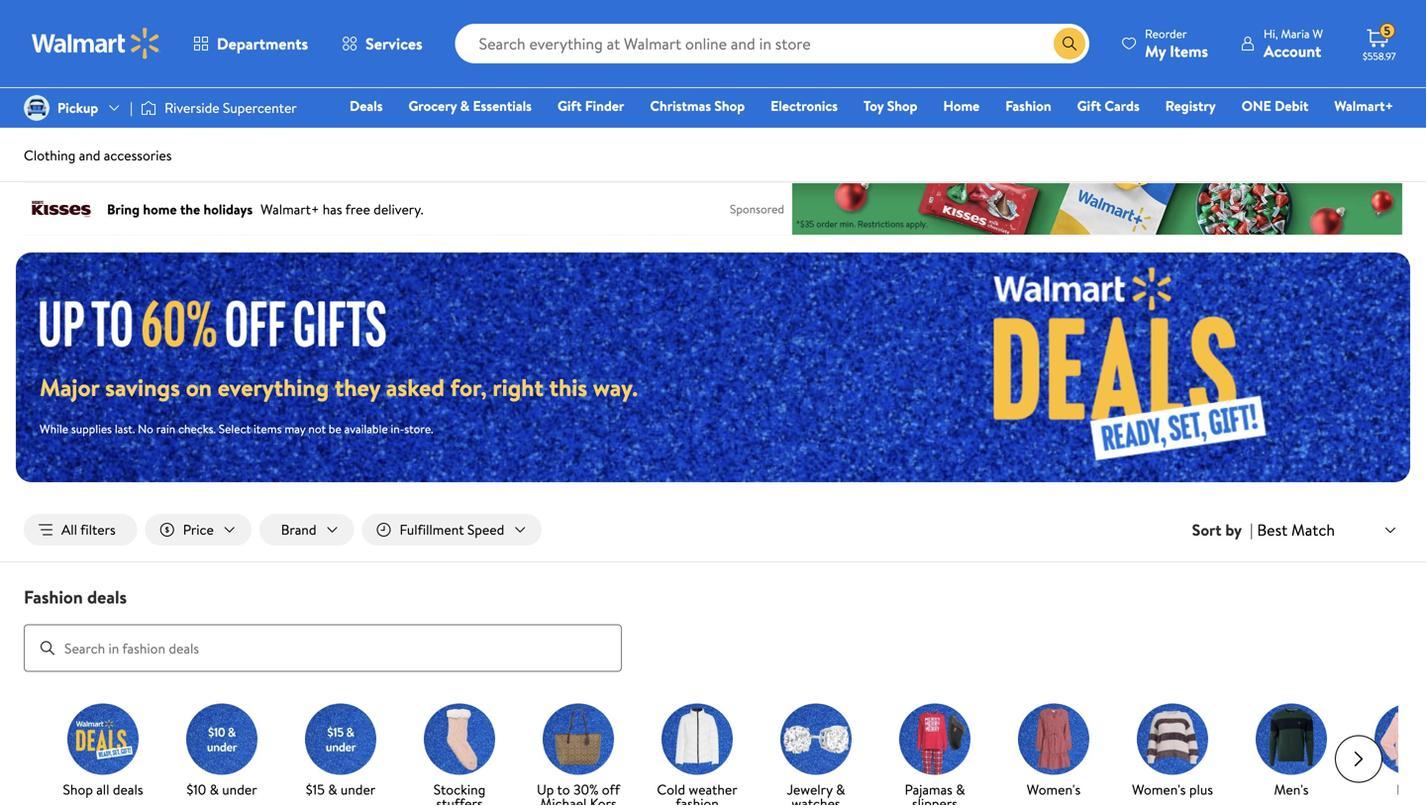 Task type: vqa. For each thing, say whether or not it's contained in the screenshot.
Pecan
no



Task type: describe. For each thing, give the bounding box(es) containing it.
way.
[[593, 371, 638, 404]]

shop fashion. image
[[662, 704, 733, 775]]

plus
[[1190, 780, 1213, 799]]

Walmart Site-Wide search field
[[455, 24, 1090, 63]]

be
[[329, 420, 342, 437]]

next slide for chipmodulewithimages list image
[[1335, 736, 1383, 783]]

pickup
[[57, 98, 98, 117]]

Search in fashion deals search field
[[24, 625, 622, 672]]

my
[[1145, 40, 1166, 62]]

finder
[[585, 96, 624, 115]]

sort by |
[[1192, 519, 1253, 541]]

while
[[40, 420, 68, 437]]

fashion for fashion deals
[[24, 585, 83, 610]]

kids' image
[[1375, 704, 1426, 775]]

& for grocery
[[460, 96, 470, 115]]

men's image
[[1256, 704, 1327, 775]]

pajamas & slippers image
[[899, 704, 971, 775]]

men's
[[1274, 780, 1309, 799]]

women's plus
[[1132, 780, 1213, 799]]

best
[[1257, 519, 1288, 541]]

filters
[[80, 520, 116, 539]]

gift for gift cards
[[1077, 96, 1102, 115]]

asked
[[386, 371, 445, 404]]

fulfillment speed button
[[362, 514, 542, 546]]

grocery
[[409, 96, 457, 115]]

kors
[[590, 794, 617, 805]]

everything
[[218, 371, 329, 404]]

match
[[1292, 519, 1335, 541]]

michael
[[540, 794, 587, 805]]

home
[[944, 96, 980, 115]]

available
[[344, 420, 388, 437]]

reorder my items
[[1145, 25, 1208, 62]]

hi, maria w account
[[1264, 25, 1323, 62]]

last.
[[115, 420, 135, 437]]

gift for gift finder
[[558, 96, 582, 115]]

christmas shop link
[[641, 95, 754, 116]]

5
[[1384, 22, 1391, 39]]

account
[[1264, 40, 1322, 62]]

deals
[[350, 96, 383, 115]]

may
[[285, 420, 306, 437]]

cold
[[657, 780, 685, 799]]

& for $10
[[210, 780, 219, 799]]

pajamas
[[905, 780, 953, 799]]

up
[[537, 780, 554, 799]]

search image
[[40, 641, 55, 656]]

items
[[254, 420, 282, 437]]

christmas
[[650, 96, 711, 115]]

all filters
[[61, 520, 116, 539]]

sort
[[1192, 519, 1222, 541]]

cold weather fashion
[[657, 780, 738, 805]]

& for jewelry
[[836, 780, 845, 799]]

 image for riverside supercenter
[[141, 98, 157, 118]]

clothing and accessories
[[24, 146, 172, 165]]

fulfillment
[[400, 520, 464, 539]]

reorder
[[1145, 25, 1187, 42]]

items
[[1170, 40, 1208, 62]]

home link
[[935, 95, 989, 116]]

1 horizontal spatial walmart black friday deals for days image
[[868, 253, 1411, 482]]

price button
[[145, 514, 251, 546]]

all
[[96, 780, 109, 799]]

fashion deals
[[24, 585, 127, 610]]

michael kors image
[[543, 704, 614, 775]]

for,
[[450, 371, 487, 404]]

toy shop
[[864, 96, 918, 115]]

women's plus link
[[1121, 704, 1224, 801]]

shop for christmas shop
[[715, 96, 745, 115]]

one
[[1242, 96, 1272, 115]]

best match button
[[1253, 517, 1403, 543]]

stocking stuffers
[[434, 780, 486, 805]]

best match
[[1257, 519, 1335, 541]]

cold weather fashion link
[[646, 704, 749, 805]]

gift cards link
[[1068, 95, 1149, 116]]

pajamas & slippers link
[[884, 704, 987, 805]]

to
[[557, 780, 570, 799]]

grocery & essentials
[[409, 96, 532, 115]]

watches
[[792, 794, 841, 805]]

cards
[[1105, 96, 1140, 115]]

registry link
[[1157, 95, 1225, 116]]

0 horizontal spatial |
[[130, 98, 133, 117]]

stocking stuffers link
[[408, 704, 511, 805]]

shop all deals link
[[52, 704, 155, 801]]

off
[[602, 780, 620, 799]]

grocery & essentials link
[[400, 95, 541, 116]]

riverside
[[164, 98, 220, 117]]

pajamas & slippers
[[905, 780, 965, 805]]

walmart image
[[32, 28, 160, 59]]

one debit
[[1242, 96, 1309, 115]]

fashion
[[676, 794, 719, 805]]

| inside 'sort and filter section' element
[[1250, 519, 1253, 541]]

Search search field
[[455, 24, 1090, 63]]

jewelry & watches link
[[765, 704, 868, 805]]

fulfillment speed
[[400, 520, 504, 539]]

brand
[[281, 520, 317, 539]]

price
[[183, 520, 214, 539]]

fashion for fashion
[[1006, 96, 1052, 115]]

while supplies last. no rain checks. select items may not be available in-store.
[[40, 420, 433, 437]]

accessories
[[104, 146, 172, 165]]

clothing
[[24, 146, 76, 165]]

jewelry & watches image
[[781, 704, 852, 775]]

stocking stuffers image
[[424, 704, 495, 775]]

kids' link
[[1359, 704, 1426, 801]]



Task type: locate. For each thing, give the bounding box(es) containing it.
women's
[[1027, 780, 1081, 799], [1132, 780, 1186, 799]]

departments button
[[176, 20, 325, 67]]

1 vertical spatial |
[[1250, 519, 1253, 541]]

under right '$10'
[[222, 780, 257, 799]]

0 vertical spatial deals
[[87, 585, 127, 610]]

electronics
[[771, 96, 838, 115]]

shop for toy shop
[[887, 96, 918, 115]]

2 under from the left
[[341, 780, 376, 799]]

up to 30% off michael kors
[[537, 780, 620, 805]]

&
[[460, 96, 470, 115], [210, 780, 219, 799], [328, 780, 337, 799], [836, 780, 845, 799], [956, 780, 965, 799]]

jewelry
[[787, 780, 833, 799]]

 image left 'riverside'
[[141, 98, 157, 118]]

all filters button
[[24, 514, 137, 546]]

services
[[366, 33, 423, 54]]

under
[[222, 780, 257, 799], [341, 780, 376, 799]]

$15 & under image
[[305, 704, 376, 775]]

w
[[1313, 25, 1323, 42]]

checks.
[[178, 420, 216, 437]]

1 horizontal spatial under
[[341, 780, 376, 799]]

0 horizontal spatial gift
[[558, 96, 582, 115]]

under for $10 & under
[[222, 780, 257, 799]]

gift left cards
[[1077, 96, 1102, 115]]

brand button
[[259, 514, 354, 546]]

women's for women's
[[1027, 780, 1081, 799]]

by
[[1226, 519, 1242, 541]]

1 gift from the left
[[558, 96, 582, 115]]

$15
[[306, 780, 325, 799]]

women's image
[[1018, 704, 1090, 775]]

not
[[308, 420, 326, 437]]

supplies
[[71, 420, 112, 437]]

in-
[[391, 420, 404, 437]]

shop all deals
[[63, 780, 143, 799]]

sort and filter section element
[[0, 498, 1426, 562]]

deals inside search field
[[87, 585, 127, 610]]

0 vertical spatial fashion
[[1006, 96, 1052, 115]]

shop right toy on the top
[[887, 96, 918, 115]]

debit
[[1275, 96, 1309, 115]]

2 horizontal spatial shop
[[887, 96, 918, 115]]

& for $15
[[328, 780, 337, 799]]

$10 & under link
[[170, 704, 273, 801]]

women's left plus
[[1132, 780, 1186, 799]]

$558.97
[[1363, 50, 1396, 63]]

shop all deals image
[[67, 704, 139, 775]]

1 vertical spatial deals
[[113, 780, 143, 799]]

electronics link
[[762, 95, 847, 116]]

2 women's from the left
[[1132, 780, 1186, 799]]

1 horizontal spatial shop
[[715, 96, 745, 115]]

1 horizontal spatial  image
[[141, 98, 157, 118]]

& right pajamas
[[956, 780, 965, 799]]

deals down "filters"
[[87, 585, 127, 610]]

select
[[219, 420, 251, 437]]

departments
[[217, 33, 308, 54]]

walmart black friday deals for days image
[[868, 253, 1411, 482], [40, 297, 404, 347]]

shop left all
[[63, 780, 93, 799]]

| up accessories
[[130, 98, 133, 117]]

1 under from the left
[[222, 780, 257, 799]]

1 vertical spatial fashion
[[24, 585, 83, 610]]

walmart+ link
[[1326, 95, 1403, 116]]

0 horizontal spatial women's
[[1027, 780, 1081, 799]]

toy
[[864, 96, 884, 115]]

2 gift from the left
[[1077, 96, 1102, 115]]

 image left pickup
[[24, 95, 50, 121]]

& for pajamas
[[956, 780, 965, 799]]

this
[[549, 371, 588, 404]]

& right jewelry
[[836, 780, 845, 799]]

$15 & under link
[[289, 704, 392, 801]]

major savings on everything they asked for, right this way.
[[40, 371, 638, 404]]

women's link
[[1002, 704, 1105, 801]]

1 women's from the left
[[1027, 780, 1081, 799]]

all
[[61, 520, 77, 539]]

gift
[[558, 96, 582, 115], [1077, 96, 1102, 115]]

no
[[138, 420, 153, 437]]

0 horizontal spatial shop
[[63, 780, 93, 799]]

riverside supercenter
[[164, 98, 297, 117]]

shop ten dollars and under. image
[[186, 704, 258, 775]]

0 vertical spatial |
[[130, 98, 133, 117]]

shop inside 'link'
[[887, 96, 918, 115]]

$10
[[187, 780, 206, 799]]

shop
[[715, 96, 745, 115], [887, 96, 918, 115], [63, 780, 93, 799]]

women's for women's plus
[[1132, 780, 1186, 799]]

$15 & under
[[306, 780, 376, 799]]

gift cards
[[1077, 96, 1140, 115]]

& right the grocery
[[460, 96, 470, 115]]

gift finder
[[558, 96, 624, 115]]

stocking
[[434, 780, 486, 799]]

shop right christmas
[[715, 96, 745, 115]]

slippers
[[912, 794, 958, 805]]

right
[[493, 371, 544, 404]]

fashion link
[[997, 95, 1061, 116]]

0 horizontal spatial  image
[[24, 95, 50, 121]]

kids'
[[1397, 780, 1424, 799]]

| right by
[[1250, 519, 1253, 541]]

& right '$10'
[[210, 780, 219, 799]]

0 horizontal spatial under
[[222, 780, 257, 799]]

fashion up the "search" image at left bottom
[[24, 585, 83, 610]]

 image for pickup
[[24, 95, 50, 121]]

0 horizontal spatial walmart black friday deals for days image
[[40, 297, 404, 347]]

stuffers
[[436, 794, 483, 805]]

savings
[[105, 371, 180, 404]]

hi,
[[1264, 25, 1278, 42]]

registry
[[1166, 96, 1216, 115]]

& right $15
[[328, 780, 337, 799]]

& inside jewelry & watches
[[836, 780, 845, 799]]

and
[[79, 146, 100, 165]]

0 horizontal spatial fashion
[[24, 585, 83, 610]]

1 horizontal spatial women's
[[1132, 780, 1186, 799]]

$10 & under
[[187, 780, 257, 799]]

weather
[[689, 780, 738, 799]]

gift finder link
[[549, 95, 633, 116]]

1 horizontal spatial fashion
[[1006, 96, 1052, 115]]

speed
[[467, 520, 504, 539]]

women's plus image
[[1137, 704, 1209, 775]]

& inside pajamas & slippers
[[956, 780, 965, 799]]

Fashion deals search field
[[0, 585, 1426, 672]]

under for $15 & under
[[341, 780, 376, 799]]

deals right all
[[113, 780, 143, 799]]

toy shop link
[[855, 95, 927, 116]]

fashion inside search field
[[24, 585, 83, 610]]

sponsored
[[730, 201, 785, 217]]

on
[[186, 371, 212, 404]]

gift left finder
[[558, 96, 582, 115]]

rain
[[156, 420, 175, 437]]

under right $15
[[341, 780, 376, 799]]

search icon image
[[1062, 36, 1078, 52]]

men's link
[[1240, 704, 1343, 801]]

1 horizontal spatial |
[[1250, 519, 1253, 541]]

 image
[[24, 95, 50, 121], [141, 98, 157, 118]]

1 horizontal spatial gift
[[1077, 96, 1102, 115]]

women's down women's image
[[1027, 780, 1081, 799]]

fashion
[[1006, 96, 1052, 115], [24, 585, 83, 610]]

fashion right home
[[1006, 96, 1052, 115]]

up to 30% off michael kors link
[[527, 704, 630, 805]]



